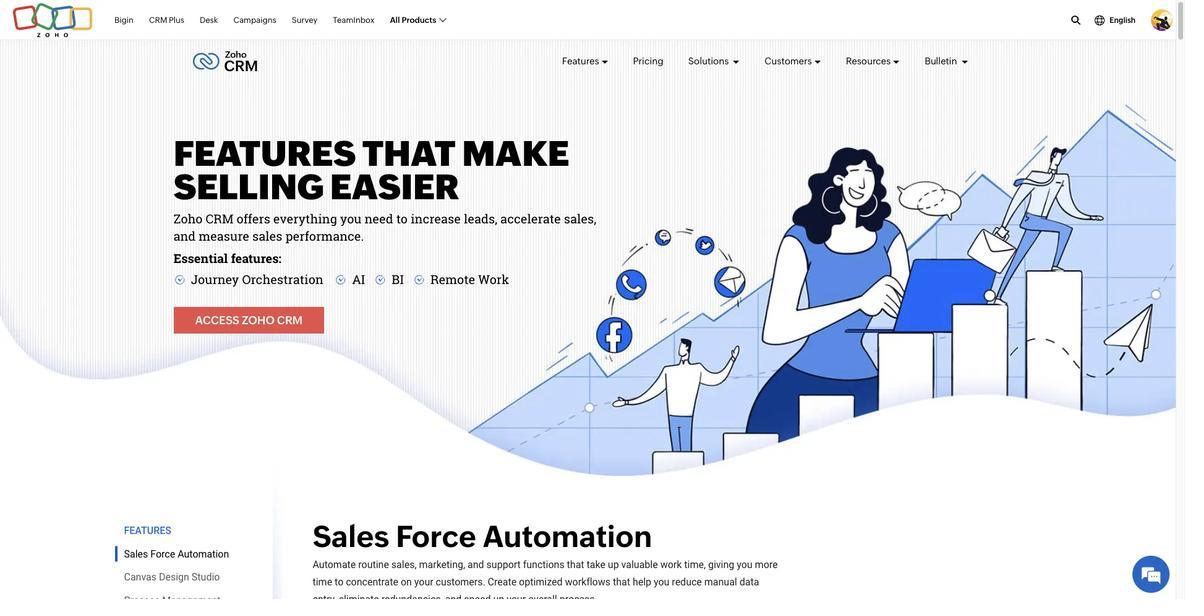 Task type: vqa. For each thing, say whether or not it's contained in the screenshot.
enterprise insights blog
no



Task type: describe. For each thing, give the bounding box(es) containing it.
crm inside "link"
[[277, 314, 303, 327]]

bulletin link
[[925, 45, 969, 78]]

help
[[633, 576, 652, 588]]

that inside features that make selling easier zoho crm offers everything you need to increase leads, accelerate sales, and measure sales performance.
[[362, 134, 456, 173]]

crm inside features that make selling easier zoho crm offers everything you need to increase leads, accelerate sales, and measure sales performance.
[[206, 210, 234, 227]]

bulletin
[[925, 56, 960, 66]]

journey
[[191, 271, 239, 287]]

automate
[[313, 559, 356, 571]]

to inside sales force automation automate routine sales, marketing, and support functions that take up valuable work time, giving you more time to concentrate on your customers. create optimized workflows that help you reduce manual data entry, eliminate redundancies, and speed up your overall process.
[[335, 576, 344, 588]]

giving
[[709, 559, 735, 571]]

0 vertical spatial crm
[[149, 15, 167, 25]]

all products
[[390, 15, 437, 25]]

accelerate
[[501, 210, 561, 227]]

bigin link
[[114, 9, 134, 32]]

desk
[[200, 15, 218, 25]]

teaminbox link
[[333, 9, 375, 32]]

bigin
[[114, 15, 134, 25]]

force for sales force automation automate routine sales, marketing, and support functions that take up valuable work time, giving you more time to concentrate on your customers. create optimized workflows that help you reduce manual data entry, eliminate redundancies, and speed up your overall process.
[[396, 519, 476, 554]]

take
[[587, 559, 606, 571]]

remote
[[431, 271, 476, 287]]

crm plus link
[[149, 9, 184, 32]]

automation for sales force automation
[[178, 548, 229, 560]]

studio
[[192, 571, 220, 583]]

increase
[[411, 210, 461, 227]]

essential features: journey orchestration
[[174, 250, 324, 287]]

crm plus
[[149, 15, 184, 25]]

work
[[661, 559, 682, 571]]

measure
[[199, 228, 249, 244]]

ben nelson image
[[1152, 9, 1173, 31]]

support
[[487, 559, 521, 571]]

sales for sales force automation automate routine sales, marketing, and support functions that take up valuable work time, giving you more time to concentrate on your customers. create optimized workflows that help you reduce manual data entry, eliminate redundancies, and speed up your overall process.
[[313, 519, 390, 554]]

english
[[1110, 16, 1136, 24]]

access zoho crm
[[195, 314, 303, 327]]

manual
[[705, 576, 738, 588]]

concentrate
[[346, 576, 399, 588]]

survey link
[[292, 9, 318, 32]]

1 horizontal spatial your
[[507, 594, 526, 599]]

campaigns link
[[234, 9, 276, 32]]

sales, inside features that make selling easier zoho crm offers everything you need to increase leads, accelerate sales, and measure sales performance.
[[564, 210, 597, 227]]

everything
[[273, 210, 337, 227]]

sales, inside sales force automation automate routine sales, marketing, and support functions that take up valuable work time, giving you more time to concentrate on your customers. create optimized workflows that help you reduce manual data entry, eliminate redundancies, and speed up your overall process.
[[392, 559, 417, 571]]

1 horizontal spatial that
[[567, 559, 585, 571]]

0 vertical spatial up
[[608, 559, 619, 571]]

sales force automation
[[124, 548, 229, 560]]

design
[[159, 571, 189, 583]]

force for sales force automation
[[151, 548, 175, 560]]

reduce
[[672, 576, 702, 588]]

sales
[[252, 228, 282, 244]]

plus
[[169, 15, 184, 25]]

customers
[[765, 56, 812, 66]]

resources
[[846, 56, 891, 66]]

access
[[195, 314, 239, 327]]

canvas
[[124, 571, 157, 583]]

workflows
[[565, 576, 611, 588]]

features for features that make selling easier zoho crm offers everything you need to increase leads, accelerate sales, and measure sales performance.
[[174, 134, 356, 173]]

1 horizontal spatial and
[[445, 594, 462, 599]]

teaminbox
[[333, 15, 375, 25]]

sales for sales force automation
[[124, 548, 148, 560]]

campaigns
[[234, 15, 276, 25]]

ai
[[352, 271, 365, 287]]



Task type: locate. For each thing, give the bounding box(es) containing it.
customers.
[[436, 576, 486, 588]]

solutions
[[689, 56, 731, 66]]

automation inside sales force automation automate routine sales, marketing, and support functions that take up valuable work time, giving you more time to concentrate on your customers. create optimized workflows that help you reduce manual data entry, eliminate redundancies, and speed up your overall process.
[[483, 519, 653, 554]]

features:
[[231, 250, 282, 266]]

1 vertical spatial you
[[737, 559, 753, 571]]

pricing link
[[633, 45, 664, 78]]

all
[[390, 15, 400, 25]]

to
[[397, 210, 408, 227], [335, 576, 344, 588]]

that
[[362, 134, 456, 173], [567, 559, 585, 571], [613, 576, 631, 588]]

1 horizontal spatial force
[[396, 519, 476, 554]]

overall
[[529, 594, 557, 599]]

0 vertical spatial zoho
[[174, 210, 203, 227]]

2 vertical spatial that
[[613, 576, 631, 588]]

features
[[124, 525, 171, 537]]

valuable
[[622, 559, 658, 571]]

0 horizontal spatial that
[[362, 134, 456, 173]]

eliminate
[[339, 594, 379, 599]]

work
[[479, 271, 509, 287]]

zoho
[[174, 210, 203, 227], [242, 314, 275, 327]]

force up marketing,
[[396, 519, 476, 554]]

0 vertical spatial and
[[174, 228, 196, 244]]

0 vertical spatial sales,
[[564, 210, 597, 227]]

zoho right access in the left of the page
[[242, 314, 275, 327]]

automation up 'studio'
[[178, 548, 229, 560]]

1 horizontal spatial crm
[[206, 210, 234, 227]]

time,
[[685, 559, 706, 571]]

0 horizontal spatial to
[[335, 576, 344, 588]]

1 vertical spatial and
[[468, 559, 484, 571]]

1 horizontal spatial you
[[654, 576, 670, 588]]

to right time
[[335, 576, 344, 588]]

you up data on the bottom
[[737, 559, 753, 571]]

1 horizontal spatial features
[[562, 56, 599, 66]]

performance.
[[286, 228, 364, 244]]

canvas design studio
[[124, 571, 220, 583]]

features inside features that make selling easier zoho crm offers everything you need to increase leads, accelerate sales, and measure sales performance.
[[174, 134, 356, 173]]

need
[[365, 210, 393, 227]]

0 horizontal spatial zoho
[[174, 210, 203, 227]]

to right need
[[397, 210, 408, 227]]

zoho up the 'measure'
[[174, 210, 203, 227]]

0 horizontal spatial your
[[415, 576, 434, 588]]

2 horizontal spatial that
[[613, 576, 631, 588]]

0 horizontal spatial sales
[[124, 548, 148, 560]]

up down the 'create'
[[494, 594, 505, 599]]

you
[[340, 210, 362, 227], [737, 559, 753, 571], [654, 576, 670, 588]]

1 vertical spatial your
[[507, 594, 526, 599]]

1 vertical spatial features
[[174, 134, 356, 173]]

leads,
[[464, 210, 498, 227]]

1 vertical spatial sales,
[[392, 559, 417, 571]]

pricing
[[633, 56, 664, 66]]

features link
[[562, 45, 609, 78]]

products
[[402, 15, 437, 25]]

on
[[401, 576, 412, 588]]

speed
[[464, 594, 491, 599]]

and inside features that make selling easier zoho crm offers everything you need to increase leads, accelerate sales, and measure sales performance.
[[174, 228, 196, 244]]

sales up canvas
[[124, 548, 148, 560]]

1 vertical spatial to
[[335, 576, 344, 588]]

sales, right accelerate
[[564, 210, 597, 227]]

remote work
[[431, 271, 509, 287]]

your
[[415, 576, 434, 588], [507, 594, 526, 599]]

sales inside sales force automation automate routine sales, marketing, and support functions that take up valuable work time, giving you more time to concentrate on your customers. create optimized workflows that help you reduce manual data entry, eliminate redundancies, and speed up your overall process.
[[313, 519, 390, 554]]

1 vertical spatial zoho
[[242, 314, 275, 327]]

entry,
[[313, 594, 336, 599]]

marketing,
[[419, 559, 465, 571]]

0 horizontal spatial and
[[174, 228, 196, 244]]

sales force automation automate routine sales, marketing, and support functions that take up valuable work time, giving you more time to concentrate on your customers. create optimized workflows that help you reduce manual data entry, eliminate redundancies, and speed up your overall process.
[[313, 519, 778, 599]]

1 horizontal spatial up
[[608, 559, 619, 571]]

all products link
[[390, 9, 446, 32]]

0 vertical spatial you
[[340, 210, 362, 227]]

force up canvas design studio
[[151, 548, 175, 560]]

and up customers.
[[468, 559, 484, 571]]

features for features
[[562, 56, 599, 66]]

automation for sales force automation automate routine sales, marketing, and support functions that take up valuable work time, giving you more time to concentrate on your customers. create optimized workflows that help you reduce manual data entry, eliminate redundancies, and speed up your overall process.
[[483, 519, 653, 554]]

zoho crm logo image
[[192, 48, 258, 75]]

crm
[[149, 15, 167, 25], [206, 210, 234, 227], [277, 314, 303, 327]]

you right help
[[654, 576, 670, 588]]

sales
[[313, 519, 390, 554], [124, 548, 148, 560]]

optimized
[[519, 576, 563, 588]]

orchestration
[[242, 271, 324, 287]]

offers
[[237, 210, 270, 227]]

1 horizontal spatial automation
[[483, 519, 653, 554]]

2 horizontal spatial crm
[[277, 314, 303, 327]]

0 horizontal spatial force
[[151, 548, 175, 560]]

0 vertical spatial your
[[415, 576, 434, 588]]

2 vertical spatial and
[[445, 594, 462, 599]]

0 horizontal spatial crm
[[149, 15, 167, 25]]

1 horizontal spatial zoho
[[242, 314, 275, 327]]

0 horizontal spatial automation
[[178, 548, 229, 560]]

2 vertical spatial you
[[654, 576, 670, 588]]

0 horizontal spatial up
[[494, 594, 505, 599]]

functions
[[523, 559, 565, 571]]

1 vertical spatial crm
[[206, 210, 234, 227]]

routine
[[358, 559, 389, 571]]

force
[[396, 519, 476, 554], [151, 548, 175, 560]]

to inside features that make selling easier zoho crm offers everything you need to increase leads, accelerate sales, and measure sales performance.
[[397, 210, 408, 227]]

more
[[755, 559, 778, 571]]

force inside sales force automation automate routine sales, marketing, and support functions that take up valuable work time, giving you more time to concentrate on your customers. create optimized workflows that help you reduce manual data entry, eliminate redundancies, and speed up your overall process.
[[396, 519, 476, 554]]

and down customers.
[[445, 594, 462, 599]]

bi
[[392, 271, 404, 287]]

automation
[[483, 519, 653, 554], [178, 548, 229, 560]]

1 horizontal spatial to
[[397, 210, 408, 227]]

process.
[[560, 594, 598, 599]]

0 horizontal spatial sales,
[[392, 559, 417, 571]]

sales,
[[564, 210, 597, 227], [392, 559, 417, 571]]

resources link
[[846, 45, 901, 78]]

data
[[740, 576, 760, 588]]

1 horizontal spatial sales
[[313, 519, 390, 554]]

solutions link
[[689, 45, 740, 78]]

selling
[[174, 167, 324, 207]]

2 horizontal spatial and
[[468, 559, 484, 571]]

sales, up on
[[392, 559, 417, 571]]

essential
[[174, 250, 228, 266]]

and up essential
[[174, 228, 196, 244]]

you inside features that make selling easier zoho crm offers everything you need to increase leads, accelerate sales, and measure sales performance.
[[340, 210, 362, 227]]

2 vertical spatial crm
[[277, 314, 303, 327]]

survey
[[292, 15, 318, 25]]

you left need
[[340, 210, 362, 227]]

make
[[462, 134, 570, 173]]

up
[[608, 559, 619, 571], [494, 594, 505, 599]]

crm left the plus
[[149, 15, 167, 25]]

automation up functions
[[483, 519, 653, 554]]

0 vertical spatial to
[[397, 210, 408, 227]]

crm up the 'measure'
[[206, 210, 234, 227]]

redundancies,
[[382, 594, 443, 599]]

crm down orchestration
[[277, 314, 303, 327]]

1 vertical spatial that
[[567, 559, 585, 571]]

menu shadow image
[[273, 451, 291, 599]]

features that make selling easier zoho crm offers everything you need to increase leads, accelerate sales, and measure sales performance.
[[174, 134, 597, 244]]

time
[[313, 576, 332, 588]]

features
[[562, 56, 599, 66], [174, 134, 356, 173]]

and
[[174, 228, 196, 244], [468, 559, 484, 571], [445, 594, 462, 599]]

0 vertical spatial features
[[562, 56, 599, 66]]

sales up automate
[[313, 519, 390, 554]]

1 horizontal spatial sales,
[[564, 210, 597, 227]]

0 horizontal spatial you
[[340, 210, 362, 227]]

2 horizontal spatial you
[[737, 559, 753, 571]]

your down the 'create'
[[507, 594, 526, 599]]

your right on
[[415, 576, 434, 588]]

access zoho crm link
[[174, 307, 324, 334]]

zoho inside "link"
[[242, 314, 275, 327]]

easier
[[330, 167, 459, 207]]

0 vertical spatial that
[[362, 134, 456, 173]]

0 horizontal spatial features
[[174, 134, 356, 173]]

desk link
[[200, 9, 218, 32]]

1 vertical spatial up
[[494, 594, 505, 599]]

create
[[488, 576, 517, 588]]

zoho inside features that make selling easier zoho crm offers everything you need to increase leads, accelerate sales, and measure sales performance.
[[174, 210, 203, 227]]

up right take on the bottom
[[608, 559, 619, 571]]



